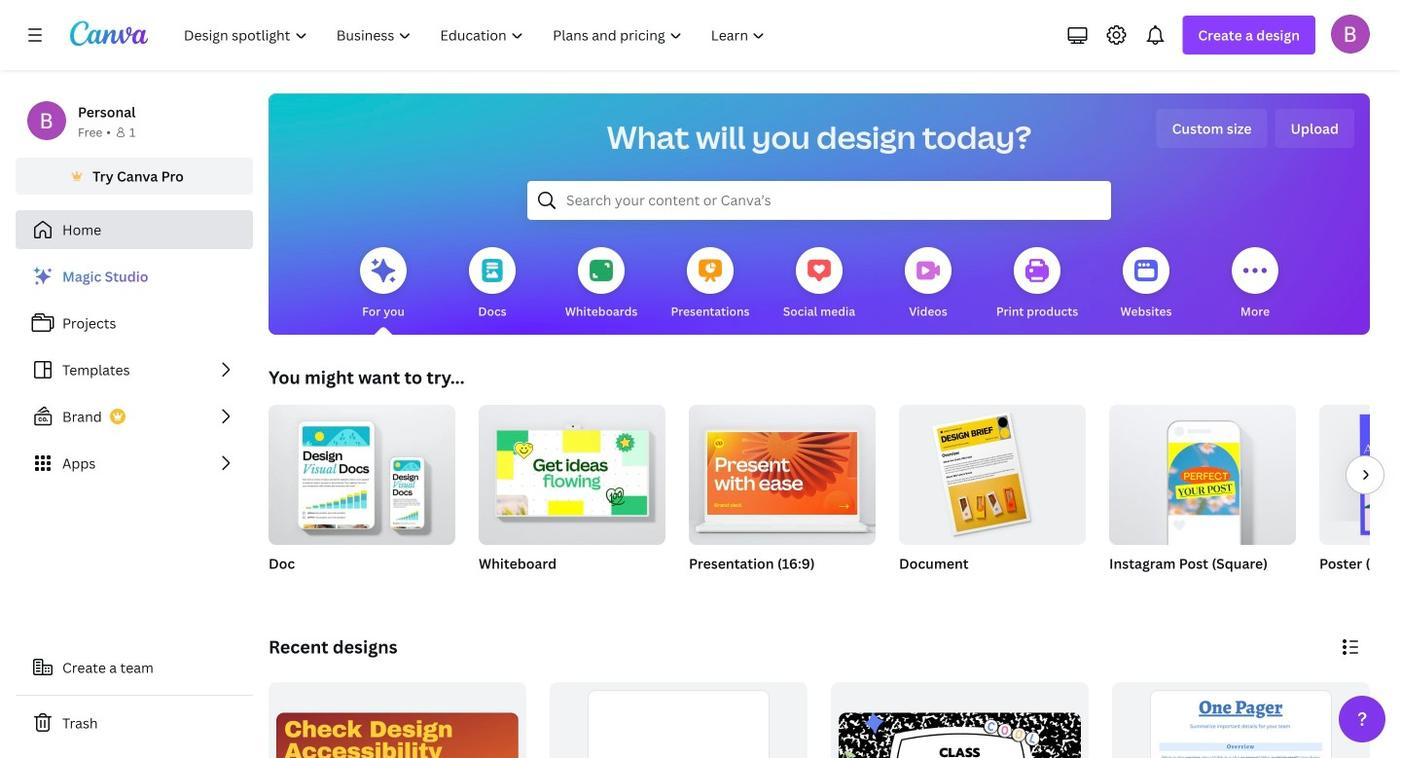 Task type: locate. For each thing, give the bounding box(es) containing it.
None search field
[[528, 181, 1112, 220]]

top level navigation element
[[171, 16, 782, 55]]

group
[[269, 397, 456, 598], [269, 397, 456, 545], [479, 397, 666, 598], [479, 397, 666, 545], [689, 397, 876, 598], [689, 397, 876, 545], [899, 405, 1086, 598], [899, 405, 1086, 545], [1110, 405, 1296, 598], [1320, 405, 1402, 598], [269, 682, 527, 758], [550, 682, 808, 758]]

list
[[16, 257, 253, 483]]

Search search field
[[566, 182, 1073, 219]]



Task type: describe. For each thing, give the bounding box(es) containing it.
bob builder image
[[1332, 14, 1370, 53]]



Task type: vqa. For each thing, say whether or not it's contained in the screenshot.
search box
yes



